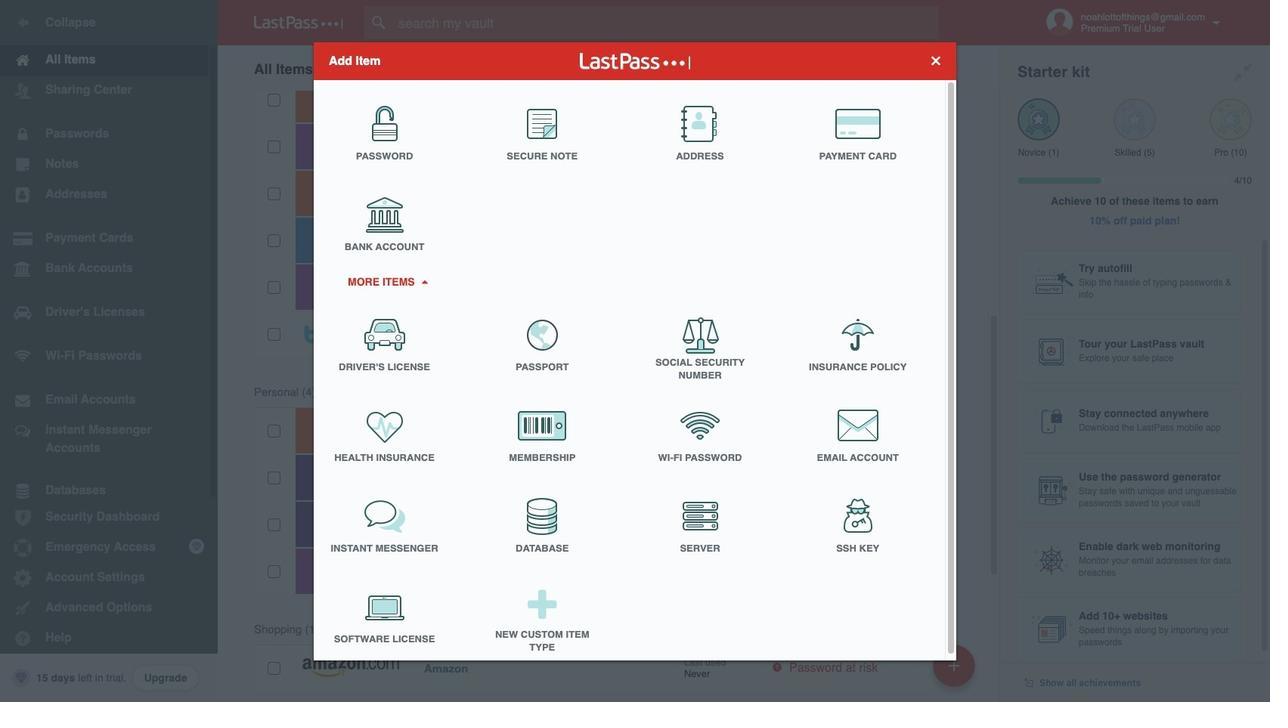 Task type: locate. For each thing, give the bounding box(es) containing it.
lastpass image
[[254, 16, 343, 29]]

dialog
[[314, 42, 957, 665]]

search my vault text field
[[365, 6, 969, 39]]

main navigation navigation
[[0, 0, 218, 703]]

caret right image
[[419, 280, 430, 284]]



Task type: vqa. For each thing, say whether or not it's contained in the screenshot.
dialog
yes



Task type: describe. For each thing, give the bounding box(es) containing it.
new item navigation
[[928, 641, 985, 703]]

vault options navigation
[[218, 45, 1000, 91]]

new item image
[[949, 661, 960, 671]]

Search search field
[[365, 6, 969, 39]]



